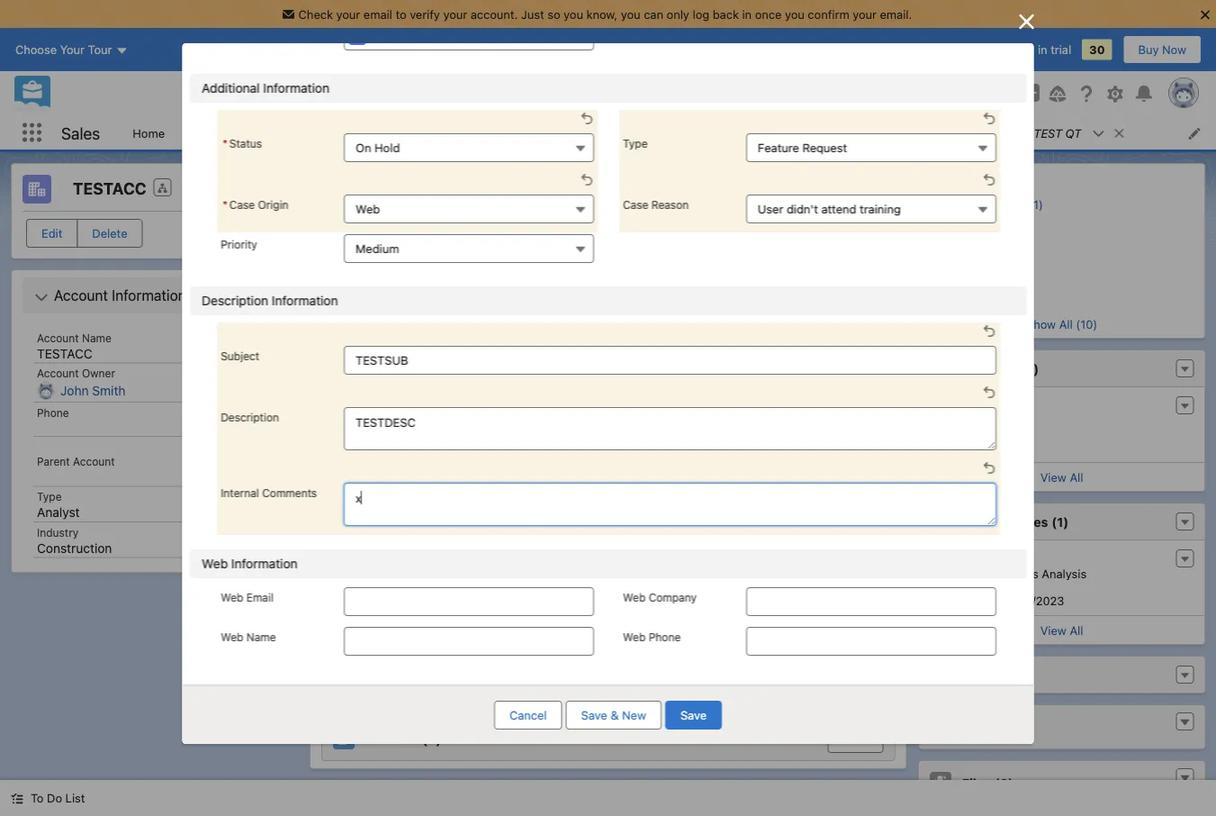 Task type: vqa. For each thing, say whether or not it's contained in the screenshot.
text default icon for Contacts
no



Task type: locate. For each thing, give the bounding box(es) containing it.
delete button
[[77, 219, 143, 248]]

0 horizontal spatial case
[[229, 198, 255, 211]]

Priority button
[[344, 234, 594, 263]]

description down subject
[[220, 411, 279, 423]]

web for web information
[[201, 556, 228, 571]]

leads
[[186, 126, 219, 140]]

Web Email text field
[[344, 587, 594, 616]]

action cell
[[850, 160, 895, 191], [848, 620, 893, 650]]

status down web email text field
[[461, 627, 499, 641]]

1 horizontal spatial test
[[932, 398, 961, 412]]

1 vertical spatial (0)
[[422, 731, 442, 746]]

row number image inside the opportunities grid
[[322, 318, 369, 347]]

close date cell
[[754, 318, 917, 349]]

needs analysis amount:
[[930, 567, 1087, 594]]

0 vertical spatial (0)
[[1004, 667, 1023, 682]]

order number cell
[[322, 620, 454, 650]]

1 horizontal spatial status
[[461, 627, 499, 641]]

email up reason
[[641, 168, 673, 181]]

0 vertical spatial action image
[[850, 160, 895, 189]]

0 vertical spatial status
[[229, 137, 262, 150]]

row number cell down item
[[322, 318, 369, 349]]

all down test contact element
[[1070, 470, 1084, 484]]

contact for test contact link in the contacts grid
[[439, 197, 494, 210]]

contacts up hold
[[360, 126, 409, 140]]

check
[[299, 7, 333, 21]]

name for account name
[[82, 331, 112, 344]]

tab panel
[[321, 92, 962, 761]]

(1) inside tab panel
[[412, 590, 429, 605]]

once
[[755, 7, 782, 21]]

type inside type feature request
[[623, 137, 648, 150]]

account up account name
[[54, 287, 108, 304]]

0 vertical spatial test contact link
[[407, 197, 494, 211]]

cell
[[369, 160, 398, 191], [526, 191, 634, 216], [634, 191, 742, 216], [742, 191, 850, 216], [369, 318, 398, 349], [506, 349, 646, 374], [646, 349, 754, 374], [754, 349, 917, 374], [454, 650, 585, 676], [717, 650, 848, 676]]

0 horizontal spatial you
[[564, 7, 584, 21]]

3 your from the left
[[853, 7, 877, 21]]

test contact inside contacts grid
[[407, 197, 494, 210]]

1 horizontal spatial in
[[1038, 43, 1048, 56]]

(0) right files
[[995, 775, 1014, 790]]

10/29/2023
[[378, 485, 441, 499], [592, 656, 655, 670]]

0 horizontal spatial type
[[37, 490, 62, 503]]

2 horizontal spatial you
[[785, 7, 805, 21]]

account for account name
[[37, 331, 79, 344]]

accounts
[[264, 126, 315, 140]]

1 vertical spatial status
[[461, 627, 499, 641]]

row number cell
[[322, 160, 369, 191], [322, 318, 369, 349]]

1 save from the left
[[581, 708, 608, 722]]

test for test qt link
[[1034, 126, 1063, 140]]

type for type feature request
[[623, 137, 648, 150]]

1 row number image from the top
[[322, 160, 369, 189]]

you right so
[[564, 7, 584, 21]]

1 number from the left
[[366, 627, 413, 641]]

view for contracts
[[587, 542, 613, 556]]

00000101 element
[[322, 467, 513, 528]]

cases
[[962, 667, 1000, 682]]

edit
[[41, 227, 62, 240]]

all down contacts grid at the top of page
[[616, 224, 630, 238]]

opportunities
[[454, 126, 529, 140], [962, 514, 1048, 529]]

priority medium
[[220, 238, 399, 255]]

information left item
[[272, 293, 338, 308]]

1 vertical spatial description
[[220, 411, 279, 423]]

test inside list item
[[1034, 126, 1063, 140]]

view all link up web company
[[322, 534, 895, 563]]

account up account owner
[[37, 331, 79, 344]]

just
[[521, 7, 545, 21]]

1 vertical spatial test
[[407, 197, 436, 210]]

2 save from the left
[[681, 708, 707, 722]]

buy now
[[1139, 43, 1187, 56]]

1 vertical spatial name
[[246, 630, 276, 643]]

row number cell for test contact
[[322, 160, 369, 191]]

opportunities up name cell
[[454, 126, 529, 140]]

order
[[329, 627, 363, 641], [592, 627, 626, 641]]

your left email
[[336, 7, 361, 21]]

status inside cell
[[461, 627, 499, 641]]

save inside 'button'
[[581, 708, 608, 722]]

information for account information
[[112, 287, 186, 304]]

0 vertical spatial new button
[[829, 584, 882, 611]]

0 horizontal spatial contact
[[439, 197, 494, 210]]

2 row number image from the top
[[322, 318, 369, 347]]

0 horizontal spatial status
[[229, 137, 262, 150]]

1 horizontal spatial test contact
[[932, 398, 1019, 412]]

additional
[[201, 81, 259, 95]]

0 vertical spatial description
[[201, 293, 268, 308]]

all for view all link for contracts
[[616, 542, 630, 556]]

Web Company text field
[[746, 587, 997, 616]]

in right back
[[743, 7, 752, 21]]

save down 10/29/2023 "cell"
[[681, 708, 707, 722]]

1 horizontal spatial name
[[246, 630, 276, 643]]

all up web company
[[616, 542, 630, 556]]

&
[[611, 708, 619, 722]]

days left in trial
[[987, 43, 1072, 56]]

quotes link
[[930, 116, 991, 150]]

web phone
[[623, 630, 681, 643]]

type for type
[[37, 490, 62, 503]]

0 horizontal spatial name
[[82, 331, 112, 344]]

john smith
[[60, 383, 126, 398]]

number for contract number
[[778, 627, 825, 641]]

0 vertical spatial row number image
[[322, 160, 369, 189]]

1 horizontal spatial you
[[621, 7, 641, 21]]

1 order from the left
[[329, 627, 363, 641]]

2 vertical spatial test
[[932, 398, 961, 412]]

all
[[616, 224, 630, 238], [1059, 317, 1073, 331], [1070, 470, 1084, 484], [616, 542, 630, 556], [1070, 623, 1084, 637], [616, 684, 630, 697]]

action cell down web company 'text box'
[[848, 620, 893, 650]]

cancel button
[[494, 701, 563, 730]]

contact down contacts (1)
[[964, 398, 1019, 412]]

0 vertical spatial testacc
[[73, 179, 147, 198]]

1 vertical spatial *
[[222, 198, 227, 211]]

all for view all link below phone cell
[[616, 224, 630, 238]]

2 number from the left
[[778, 627, 825, 641]]

view all down test contact element
[[1040, 470, 1084, 484]]

amount cell
[[646, 318, 754, 349]]

0 vertical spatial new
[[843, 590, 868, 604]]

0 vertical spatial contact
[[439, 197, 494, 210]]

1 horizontal spatial phone
[[649, 630, 681, 643]]

contracts (1)
[[951, 222, 1022, 235]]

test down name cell
[[407, 197, 436, 210]]

1 horizontal spatial contacts
[[962, 361, 1019, 376]]

1 vertical spatial contacts
[[962, 361, 1019, 376]]

contracts image
[[333, 426, 355, 448]]

information up accounts list item
[[263, 81, 329, 95]]

name up owner
[[82, 331, 112, 344]]

row number image for test contact
[[322, 160, 369, 189]]

test contact link up title:
[[932, 398, 1019, 413]]

hold
[[374, 141, 400, 154]]

1 vertical spatial row number image
[[322, 318, 369, 347]]

status
[[229, 137, 262, 150], [461, 627, 499, 641]]

0 vertical spatial test contact
[[407, 197, 494, 210]]

action image
[[850, 160, 895, 189], [848, 620, 893, 649]]

test contact link down name cell
[[407, 197, 494, 211]]

1 vertical spatial 10/29/2023
[[592, 656, 655, 670]]

opportunities up needs
[[962, 514, 1048, 529]]

company
[[649, 591, 697, 603]]

1 new button from the top
[[829, 584, 882, 611]]

testacc
[[73, 179, 147, 198], [37, 346, 93, 361]]

* up priority
[[222, 198, 227, 211]]

save inside button
[[681, 708, 707, 722]]

0 horizontal spatial contacts
[[360, 126, 409, 140]]

0 horizontal spatial opportunities
[[454, 126, 529, 140]]

edit button
[[26, 219, 78, 248]]

parent account
[[37, 455, 115, 467]]

test contact up title:
[[932, 398, 1019, 412]]

1 horizontal spatial number
[[778, 627, 825, 641]]

(1) right orders
[[412, 590, 429, 605]]

feedback
[[920, 43, 973, 56]]

test contact link
[[407, 197, 494, 211], [932, 398, 1019, 413]]

1 horizontal spatial save
[[681, 708, 707, 722]]

0 horizontal spatial test contact link
[[407, 197, 494, 211]]

2 horizontal spatial test
[[1034, 126, 1063, 140]]

10/29/2023 cell
[[585, 650, 717, 676]]

2 your from the left
[[444, 7, 468, 21]]

delete
[[92, 227, 127, 240]]

number right contract
[[778, 627, 825, 641]]

test left qt
[[1034, 126, 1063, 140]]

name
[[82, 331, 112, 344], [246, 630, 276, 643]]

view down test contact element
[[1040, 470, 1067, 484]]

0 vertical spatial action cell
[[850, 160, 895, 191]]

you left can
[[621, 7, 641, 21]]

action image up case reason button
[[850, 160, 895, 189]]

orders image
[[333, 586, 355, 608]]

1 case from the left
[[229, 198, 255, 211]]

1 vertical spatial type
[[37, 490, 62, 503]]

contacts image
[[930, 358, 951, 379]]

action image for the topmost 'action' cell
[[850, 160, 895, 189]]

(1) up analysis
[[1052, 514, 1069, 529]]

account up john
[[37, 367, 79, 380]]

(0) right cases
[[1004, 667, 1023, 682]]

1 vertical spatial new button
[[829, 725, 882, 752]]

action image inside the orders grid
[[848, 620, 893, 649]]

(0) inside tab panel
[[422, 731, 442, 746]]

type up the analyst at the left of page
[[37, 490, 62, 503]]

case reason user didn't attend training
[[623, 198, 901, 216]]

view down the "internal comments" text box
[[587, 542, 613, 556]]

* inside * case origin web
[[222, 198, 227, 211]]

save for save & new
[[581, 708, 608, 722]]

test contact for test contact link in the contacts grid
[[407, 197, 494, 210]]

forecasts link
[[657, 116, 732, 150]]

web for web email
[[220, 591, 243, 603]]

(1) for opportunities (1)
[[1052, 514, 1069, 529]]

contacts list item
[[349, 116, 443, 150]]

1 vertical spatial (1)
[[1052, 514, 1069, 529]]

test contact down name cell
[[407, 197, 494, 210]]

(1)
[[1022, 361, 1039, 376], [1052, 514, 1069, 529], [412, 590, 429, 605]]

view all up web company
[[587, 542, 630, 556]]

1 row number cell from the top
[[322, 160, 369, 191]]

1 horizontal spatial case
[[623, 198, 648, 211]]

account for account information
[[54, 287, 108, 304]]

2 * from the top
[[222, 198, 227, 211]]

(0) right partners on the left bottom of the page
[[422, 731, 442, 746]]

contact for bottom test contact link
[[964, 398, 1019, 412]]

contacts inside list item
[[360, 126, 409, 140]]

information down edit industry image
[[231, 556, 297, 571]]

name down web email
[[246, 630, 276, 643]]

leave feedback link
[[885, 43, 973, 56]]

view down contacts grid at the top of page
[[587, 224, 613, 238]]

leads list item
[[176, 116, 253, 150]]

order left "start"
[[592, 627, 626, 641]]

1 vertical spatial opportunities
[[962, 514, 1048, 529]]

in right left
[[1038, 43, 1048, 56]]

opportunities inside list item
[[454, 126, 529, 140]]

Web Name text field
[[344, 627, 594, 656]]

1 vertical spatial contact
[[964, 398, 1019, 412]]

text default image inside test qt list item
[[1114, 127, 1126, 140]]

account image
[[23, 175, 51, 204]]

1 horizontal spatial type
[[623, 137, 648, 150]]

opportunities grid
[[322, 318, 962, 375]]

inverse image
[[1016, 11, 1038, 32]]

row number image
[[322, 160, 369, 189], [322, 318, 369, 347]]

new button for "account partner" icon
[[829, 725, 882, 752]]

3 you from the left
[[785, 7, 805, 21]]

*
[[222, 137, 227, 150], [222, 198, 227, 211]]

status right leads
[[229, 137, 262, 150]]

description information
[[201, 293, 338, 308]]

0 vertical spatial email
[[641, 168, 673, 181]]

0 horizontal spatial email
[[246, 591, 273, 603]]

edit phone image
[[259, 422, 272, 434]]

internal
[[220, 486, 259, 499]]

0 vertical spatial (1)
[[1022, 361, 1039, 376]]

all down opp1 element on the right
[[1070, 623, 1084, 637]]

10/29/2023 up draft
[[378, 485, 441, 499]]

0 vertical spatial test
[[1034, 126, 1063, 140]]

1 horizontal spatial opportunities
[[962, 514, 1048, 529]]

tab panel containing contracts
[[321, 92, 962, 761]]

number inside cell
[[366, 627, 413, 641]]

testacc up delete button
[[73, 179, 147, 198]]

Web Phone text field
[[746, 627, 997, 656]]

action image inside contacts grid
[[850, 160, 895, 189]]

1 horizontal spatial your
[[444, 7, 468, 21]]

new button for the orders "icon"
[[829, 584, 882, 611]]

* status on hold
[[222, 137, 400, 154]]

Type button
[[746, 133, 997, 162]]

0 horizontal spatial 10/29/2023
[[378, 485, 441, 499]]

email down web information
[[246, 591, 273, 603]]

information
[[263, 81, 329, 95], [112, 287, 186, 304], [272, 293, 338, 308], [231, 556, 297, 571]]

opp1 element
[[919, 548, 1205, 609]]

1 you from the left
[[564, 7, 584, 21]]

1 your from the left
[[336, 7, 361, 21]]

0 horizontal spatial your
[[336, 7, 361, 21]]

owner
[[82, 367, 115, 380]]

account information button
[[26, 281, 283, 310]]

information for description information
[[272, 293, 338, 308]]

view all link down 10/31/2023
[[919, 615, 1205, 644]]

test inside contacts grid
[[407, 197, 436, 210]]

user
[[758, 202, 783, 216]]

view all link down test contact element
[[919, 462, 1205, 491]]

testacc down account name
[[37, 346, 93, 361]]

type up contacts grid at the top of page
[[623, 137, 648, 150]]

all up &
[[616, 684, 630, 697]]

contracts (1) link
[[951, 222, 1022, 236]]

view all for contracts
[[587, 542, 630, 556]]

number inside cell
[[778, 627, 825, 641]]

1 vertical spatial test contact
[[932, 398, 1019, 412]]

contact down name cell
[[439, 197, 494, 210]]

action image down web company 'text box'
[[848, 620, 893, 649]]

row number image down item
[[322, 318, 369, 347]]

account
[[54, 287, 108, 304], [37, 331, 79, 344], [37, 367, 79, 380], [73, 455, 115, 467]]

contract number cell
[[717, 620, 848, 650]]

2 new button from the top
[[829, 725, 882, 752]]

information for web information
[[231, 556, 297, 571]]

name cell
[[398, 160, 526, 191]]

contacts right contacts "icon"
[[962, 361, 1019, 376]]

0 vertical spatial *
[[222, 137, 227, 150]]

number
[[366, 627, 413, 641], [778, 627, 825, 641]]

home link
[[122, 116, 176, 150]]

0 vertical spatial in
[[743, 7, 752, 21]]

test for bottom test contact link
[[932, 398, 961, 412]]

show all (10)
[[1026, 317, 1098, 331]]

1 horizontal spatial order
[[592, 627, 626, 641]]

* right leads
[[222, 137, 227, 150]]

2 row number cell from the top
[[322, 318, 369, 349]]

information down delete button
[[112, 287, 186, 304]]

2 vertical spatial new
[[843, 732, 868, 745]]

2 case from the left
[[623, 198, 648, 211]]

group
[[970, 83, 1008, 105]]

0 vertical spatial opportunities
[[454, 126, 529, 140]]

account right the parent
[[73, 455, 115, 467]]

status inside * status on hold
[[229, 137, 262, 150]]

0 vertical spatial contacts
[[360, 126, 409, 140]]

1 vertical spatial new
[[622, 708, 647, 722]]

number down orders
[[366, 627, 413, 641]]

0 horizontal spatial in
[[743, 7, 752, 21]]

1 vertical spatial row number cell
[[322, 318, 369, 349]]

(1) down show
[[1022, 361, 1039, 376]]

quotes
[[941, 126, 980, 140]]

you right once
[[785, 7, 805, 21]]

(0) for partners (0)
[[422, 731, 442, 746]]

your right verify
[[444, 7, 468, 21]]

contracts link
[[365, 429, 451, 445]]

web information
[[201, 556, 297, 571]]

contacts
[[360, 126, 409, 140], [962, 361, 1019, 376]]

2 horizontal spatial your
[[853, 7, 877, 21]]

title:
[[930, 413, 957, 427]]

row number image for opp1
[[322, 318, 369, 347]]

1 vertical spatial phone
[[649, 630, 681, 643]]

case left reason
[[623, 198, 648, 211]]

order down the orders "icon"
[[329, 627, 363, 641]]

00000101
[[335, 470, 389, 484]]

1 * from the top
[[222, 137, 227, 150]]

action cell up case reason button
[[850, 160, 895, 191]]

account name
[[37, 331, 112, 344]]

save
[[581, 708, 608, 722], [681, 708, 707, 722]]

0 vertical spatial 10/29/2023
[[378, 485, 441, 499]]

10/29/2023 down order start date
[[592, 656, 655, 670]]

0 horizontal spatial test
[[407, 197, 436, 210]]

test contact
[[407, 197, 494, 210], [932, 398, 1019, 412]]

contract number
[[724, 627, 825, 641]]

* inside * status on hold
[[222, 137, 227, 150]]

2 order from the left
[[592, 627, 626, 641]]

0 horizontal spatial number
[[366, 627, 413, 641]]

new button
[[829, 584, 882, 611], [829, 725, 882, 752]]

account inside account information dropdown button
[[54, 287, 108, 304]]

additional information
[[201, 81, 329, 95]]

opportunities status
[[333, 294, 374, 306]]

0 vertical spatial row number cell
[[322, 160, 369, 191]]

* for on
[[222, 137, 227, 150]]

text default image
[[1114, 127, 1126, 140], [34, 290, 49, 305], [1179, 716, 1192, 729], [1179, 772, 1192, 785], [11, 792, 23, 805]]

0 horizontal spatial test contact
[[407, 197, 494, 210]]

1 vertical spatial test contact link
[[932, 398, 1019, 413]]

row number image down on
[[322, 160, 369, 189]]

1 horizontal spatial (1)
[[1022, 361, 1039, 376]]

2 vertical spatial (1)
[[412, 590, 429, 605]]

view down 10/31/2023
[[1040, 623, 1067, 637]]

email
[[641, 168, 673, 181], [246, 591, 273, 603]]

row number cell down on
[[322, 160, 369, 191]]

edit account name image
[[259, 347, 272, 359]]

dashboards
[[743, 126, 808, 140]]

(0) for cases (0)
[[1004, 667, 1023, 682]]

you
[[564, 7, 584, 21], [621, 7, 641, 21], [785, 7, 805, 21]]

test contact element
[[919, 395, 1205, 456]]

0 vertical spatial phone
[[37, 406, 69, 419]]

* for origin
[[222, 198, 227, 211]]

1 vertical spatial in
[[1038, 43, 1048, 56]]

list
[[122, 116, 1217, 150]]

0 horizontal spatial (1)
[[412, 590, 429, 605]]

0 horizontal spatial phone
[[37, 406, 69, 419]]

00000101 link
[[335, 470, 389, 485]]

case
[[229, 198, 255, 211], [623, 198, 648, 211]]

your left email.
[[853, 7, 877, 21]]

test up title:
[[932, 398, 961, 412]]

2 horizontal spatial (1)
[[1052, 514, 1069, 529]]

1 horizontal spatial email
[[641, 168, 673, 181]]

smith
[[92, 383, 126, 398]]

1 horizontal spatial 10/29/2023
[[592, 656, 655, 670]]

show all (10) link
[[1026, 317, 1098, 331]]

1 vertical spatial action image
[[848, 620, 893, 649]]

quotes list item
[[930, 116, 1015, 150]]

0 vertical spatial name
[[82, 331, 112, 344]]

view all down 10/31/2023
[[1040, 623, 1084, 637]]

1 horizontal spatial contact
[[964, 398, 1019, 412]]

0 horizontal spatial order
[[329, 627, 363, 641]]

0 vertical spatial type
[[623, 137, 648, 150]]

number for order number
[[366, 627, 413, 641]]

case left origin
[[229, 198, 255, 211]]

save left &
[[581, 708, 608, 722]]

description up subject
[[201, 293, 268, 308]]

view
[[587, 224, 613, 238], [1040, 470, 1067, 484], [587, 542, 613, 556], [1040, 623, 1067, 637], [587, 684, 613, 697]]

text default image inside to do list button
[[11, 792, 23, 805]]

confirm
[[808, 7, 850, 21]]

information inside account information dropdown button
[[112, 287, 186, 304]]

1 horizontal spatial test contact link
[[932, 398, 1019, 413]]

0 horizontal spatial save
[[581, 708, 608, 722]]

2 vertical spatial (0)
[[995, 775, 1014, 790]]

contact inside grid
[[439, 197, 494, 210]]



Task type: describe. For each thing, give the bounding box(es) containing it.
view all up save & new
[[587, 684, 630, 697]]

new for new button for the orders "icon"
[[843, 590, 868, 604]]

calendar link
[[563, 116, 634, 150]]

information for additional information
[[263, 81, 329, 95]]

* case origin web
[[222, 198, 380, 216]]

web inside * case origin web
[[355, 202, 380, 216]]

test qt link
[[1015, 116, 1093, 150]]

test for test contact link in the contacts grid
[[407, 197, 436, 210]]

view up save & new
[[587, 684, 613, 697]]

stage cell
[[506, 318, 646, 349]]

name for web name
[[246, 630, 276, 643]]

view for opportunities
[[1040, 623, 1067, 637]]

reports link
[[843, 116, 907, 150]]

all for view all link related to opportunities
[[1070, 623, 1084, 637]]

1 item •
[[333, 294, 374, 306]]

only
[[667, 7, 690, 21]]

all for view all link associated with contacts
[[1070, 470, 1084, 484]]

order start date
[[592, 627, 688, 641]]

request
[[803, 141, 847, 154]]

1 vertical spatial testacc
[[37, 346, 93, 361]]

10/29/2023 inside the 00000101 element
[[378, 485, 441, 499]]

view all link for opportunities
[[919, 615, 1205, 644]]

new inside 'button'
[[622, 708, 647, 722]]

order start date cell
[[585, 620, 717, 650]]

cancel
[[510, 708, 547, 722]]

Subject text field
[[344, 346, 996, 375]]

case inside * case origin web
[[229, 198, 255, 211]]

view all for contacts
[[1040, 470, 1084, 484]]

amount:
[[930, 580, 976, 594]]

home
[[133, 126, 165, 140]]

web for web name
[[220, 630, 243, 643]]

know,
[[587, 7, 618, 21]]

phone cell
[[526, 160, 634, 191]]

account for account owner
[[37, 367, 79, 380]]

stage:
[[930, 567, 965, 580]]

sales
[[61, 123, 100, 143]]

orders
[[365, 590, 408, 605]]

title button
[[742, 160, 850, 189]]

buy now button
[[1124, 35, 1202, 64]]

attend
[[821, 202, 857, 216]]

leads link
[[176, 116, 230, 150]]

account owner
[[37, 367, 115, 380]]

opp1
[[407, 354, 436, 368]]

to
[[31, 791, 44, 805]]

order for order number
[[329, 627, 363, 641]]

contacts grid
[[322, 160, 895, 217]]

Status, On Hold button
[[344, 133, 594, 162]]

back
[[713, 7, 739, 21]]

test contact for bottom test contact link
[[932, 398, 1019, 412]]

check your email to verify your account. just so you know, you can only log back in once you confirm your email.
[[299, 7, 913, 21]]

opp1 link
[[407, 354, 436, 369]]

web name
[[220, 630, 276, 643]]

didn't
[[787, 202, 818, 216]]

contacts link
[[349, 116, 420, 150]]

test qt list item
[[1015, 116, 1134, 150]]

start
[[629, 627, 658, 641]]

view all link for contacts
[[919, 462, 1205, 491]]

case inside case reason user didn't attend training
[[623, 198, 648, 211]]

opportunity name cell
[[398, 318, 506, 349]]

analysis
[[1042, 567, 1087, 580]]

web for web company
[[623, 591, 646, 603]]

account partner image
[[333, 728, 355, 749]]

orders grid
[[322, 620, 893, 676]]

needs
[[1004, 567, 1039, 580]]

opportunities image
[[930, 197, 942, 210]]

files (0)
[[962, 775, 1014, 790]]

opportunities link
[[443, 116, 540, 150]]

opportunities (1)
[[951, 197, 1043, 211]]

action image for 'action' cell to the bottom
[[848, 620, 893, 649]]

email.
[[880, 7, 913, 21]]

can
[[644, 7, 664, 21]]

order number
[[329, 627, 413, 641]]

description for description information
[[201, 293, 268, 308]]

opportunities for opportunities
[[454, 126, 529, 140]]

origin
[[258, 198, 288, 211]]

row number cell for opp1
[[322, 318, 369, 349]]

calendar
[[574, 126, 623, 140]]

Internal Comments text field
[[344, 483, 996, 526]]

view for contacts
[[1040, 470, 1067, 484]]

web for web phone
[[623, 630, 646, 643]]

save for save
[[681, 708, 707, 722]]

Case Origin, Web button
[[344, 195, 594, 223]]

contacts for contacts (1)
[[962, 361, 1019, 376]]

10/29/2023 inside 10/29/2023 "cell"
[[592, 656, 655, 670]]

john smith link
[[60, 383, 126, 399]]

opportunities (1) link
[[951, 197, 1043, 212]]

email cell
[[634, 160, 742, 191]]

opportunities image
[[930, 511, 951, 532]]

medium
[[355, 242, 399, 255]]

type feature request
[[623, 137, 847, 154]]

title cell
[[742, 160, 850, 191]]

construction
[[37, 540, 112, 555]]

web company
[[623, 591, 697, 603]]

save & new
[[581, 708, 647, 722]]

john
[[60, 383, 89, 398]]

10/31/2023
[[1004, 594, 1065, 607]]

status: draft
[[333, 513, 406, 526]]

now
[[1163, 43, 1187, 56]]

opportunities list item
[[443, 116, 563, 150]]

reports
[[853, 126, 896, 140]]

title
[[749, 168, 775, 181]]

qt
[[1066, 126, 1082, 140]]

all for view all link on top of save & new
[[616, 684, 630, 697]]

1 vertical spatial action cell
[[848, 620, 893, 650]]

item
[[341, 294, 363, 306]]

analyst
[[37, 505, 80, 520]]

priority
[[220, 238, 257, 250]]

Description text field
[[344, 407, 996, 450]]

view all link for contracts
[[322, 534, 895, 563]]

list containing home
[[122, 116, 1217, 150]]

to do list button
[[0, 780, 96, 816]]

(1) for orders (1)
[[412, 590, 429, 605]]

edit industry image
[[259, 541, 272, 554]]

feature
[[758, 141, 799, 154]]

(0) for files (0)
[[995, 775, 1014, 790]]

Case Reason button
[[746, 195, 997, 223]]

parent
[[37, 455, 70, 467]]

cases (0)
[[962, 667, 1023, 682]]

text default image inside account information dropdown button
[[34, 290, 49, 305]]

view all link down phone cell
[[322, 216, 895, 245]]

contacts for contacts
[[360, 126, 409, 140]]

web email
[[220, 591, 273, 603]]

on
[[355, 141, 371, 154]]

view all for opportunities
[[1040, 623, 1084, 637]]

reason
[[651, 198, 689, 211]]

draft
[[378, 513, 406, 526]]

training
[[860, 202, 901, 216]]

status cell
[[454, 620, 585, 650]]

partners
[[365, 731, 419, 746]]

2 you from the left
[[621, 7, 641, 21]]

description for description
[[220, 411, 279, 423]]

email inside button
[[641, 168, 673, 181]]

view all down contacts grid at the top of page
[[587, 224, 630, 238]]

subject
[[220, 349, 259, 362]]

show
[[1026, 317, 1056, 331]]

view all link up save & new
[[322, 676, 895, 704]]

phone:
[[930, 440, 968, 454]]

comments
[[262, 486, 317, 499]]

dashboards list item
[[732, 116, 843, 150]]

calendar list item
[[563, 116, 657, 150]]

new for "account partner" icon new button
[[843, 732, 868, 745]]

accounts list item
[[253, 116, 349, 150]]

contracts image
[[930, 222, 942, 234]]

test contact link inside contacts grid
[[407, 197, 494, 211]]

opportunities for opportunities (1)
[[962, 514, 1048, 529]]

(1) for contacts (1)
[[1022, 361, 1039, 376]]

accounts link
[[253, 116, 326, 150]]

forecasts
[[668, 126, 721, 140]]

to
[[396, 7, 407, 21]]

all left (10)
[[1059, 317, 1073, 331]]

log
[[693, 7, 710, 21]]

reports list item
[[843, 116, 930, 150]]

so
[[548, 7, 561, 21]]

cases image
[[930, 664, 951, 685]]

dashboards link
[[732, 116, 819, 150]]

verify
[[410, 7, 440, 21]]

order for order start date
[[592, 627, 626, 641]]

days
[[987, 43, 1014, 56]]

partners (0)
[[365, 731, 442, 746]]

1 vertical spatial email
[[246, 591, 273, 603]]



